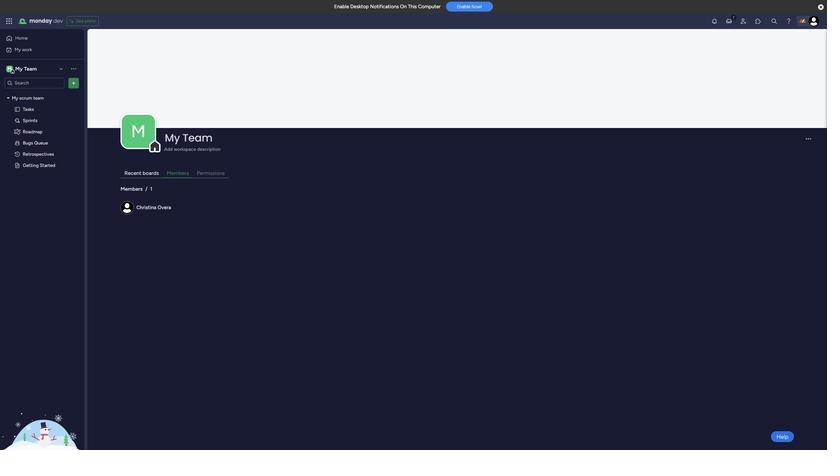 Task type: describe. For each thing, give the bounding box(es) containing it.
permissions
[[197, 170, 225, 176]]

christina overa image
[[809, 16, 819, 26]]

my work button
[[4, 44, 71, 55]]

recent boards
[[124, 170, 159, 176]]

search everything image
[[771, 18, 778, 24]]

/
[[145, 186, 148, 192]]

monday
[[29, 17, 52, 25]]

getting started
[[23, 163, 55, 168]]

workspace image
[[122, 115, 155, 148]]

inbox image
[[726, 18, 732, 24]]

christina
[[136, 205, 156, 211]]

retrospectives
[[23, 151, 54, 157]]

started
[[40, 163, 55, 168]]

m for workspace image
[[131, 121, 146, 142]]

my up add
[[165, 130, 180, 145]]

my inside button
[[15, 47, 21, 52]]

notifications image
[[711, 18, 718, 24]]

scrum
[[19, 95, 32, 101]]

apps image
[[755, 18, 762, 24]]

monday dev
[[29, 17, 63, 25]]

boards
[[143, 170, 159, 176]]

members for members
[[167, 170, 189, 176]]

add
[[164, 147, 173, 152]]

members / 1
[[121, 186, 152, 192]]

1
[[150, 186, 152, 192]]

home button
[[4, 33, 71, 44]]

v2 ellipsis image
[[806, 138, 811, 144]]

m button
[[122, 115, 155, 148]]

my scrum team
[[12, 95, 44, 101]]

help
[[777, 434, 789, 440]]

see plans
[[76, 18, 96, 24]]

add workspace description
[[164, 147, 221, 152]]

description
[[197, 147, 221, 152]]

members for members / 1
[[121, 186, 143, 192]]

list box containing my scrum team
[[0, 91, 84, 260]]

invite members image
[[740, 18, 747, 24]]

overa
[[158, 205, 171, 211]]

my team inside the "workspace selection" element
[[15, 66, 37, 72]]

on
[[400, 4, 407, 10]]

getting
[[23, 163, 39, 168]]

1 vertical spatial team
[[183, 130, 212, 145]]

my inside list box
[[12, 95, 18, 101]]

team
[[33, 95, 44, 101]]

lottie animation element
[[0, 384, 84, 450]]

home
[[15, 35, 28, 41]]

christina overa
[[136, 205, 171, 211]]

christina overa link
[[136, 205, 171, 211]]

plans
[[85, 18, 96, 24]]



Task type: vqa. For each thing, say whether or not it's contained in the screenshot.
the Sales
no



Task type: locate. For each thing, give the bounding box(es) containing it.
team
[[24, 66, 37, 72], [183, 130, 212, 145]]

public board image left getting
[[14, 162, 20, 169]]

this
[[408, 4, 417, 10]]

0 vertical spatial members
[[167, 170, 189, 176]]

public board image
[[14, 106, 20, 112], [14, 162, 20, 169]]

1 image
[[731, 14, 737, 21]]

enable left desktop
[[334, 4, 349, 10]]

recent
[[124, 170, 141, 176]]

select product image
[[6, 18, 13, 24]]

dev
[[53, 17, 63, 25]]

see plans button
[[67, 16, 99, 26]]

enable inside button
[[457, 4, 471, 9]]

1 vertical spatial my team
[[165, 130, 212, 145]]

public board image for tasks
[[14, 106, 20, 112]]

my work
[[15, 47, 32, 52]]

1 vertical spatial members
[[121, 186, 143, 192]]

members left /
[[121, 186, 143, 192]]

help image
[[786, 18, 792, 24]]

desktop
[[350, 4, 369, 10]]

computer
[[418, 4, 441, 10]]

lottie animation image
[[0, 384, 84, 450]]

team up search in workspace field
[[24, 66, 37, 72]]

dapulse close image
[[818, 4, 824, 11]]

sprints
[[23, 118, 37, 123]]

option
[[0, 92, 84, 93]]

Search in workspace field
[[14, 79, 55, 87]]

workspace image
[[6, 65, 13, 72]]

1 horizontal spatial enable
[[457, 4, 471, 9]]

enable
[[334, 4, 349, 10], [457, 4, 471, 9]]

caret down image
[[7, 96, 10, 100]]

1 vertical spatial m
[[131, 121, 146, 142]]

tasks
[[23, 106, 34, 112]]

work
[[22, 47, 32, 52]]

queue
[[34, 140, 48, 146]]

0 vertical spatial my team
[[15, 66, 37, 72]]

m inside workspace icon
[[8, 66, 12, 71]]

enable for enable now!
[[457, 4, 471, 9]]

members down workspace
[[167, 170, 189, 176]]

my left work
[[15, 47, 21, 52]]

1 horizontal spatial my team
[[165, 130, 212, 145]]

options image
[[70, 80, 77, 86]]

m inside workspace image
[[131, 121, 146, 142]]

bugs
[[23, 140, 33, 146]]

0 horizontal spatial m
[[8, 66, 12, 71]]

public board image for getting started
[[14, 162, 20, 169]]

1 horizontal spatial m
[[131, 121, 146, 142]]

enable now! button
[[446, 2, 493, 12]]

workspace options image
[[70, 65, 77, 72]]

0 vertical spatial public board image
[[14, 106, 20, 112]]

enable desktop notifications on this computer
[[334, 4, 441, 10]]

my right caret down icon
[[12, 95, 18, 101]]

team inside the "workspace selection" element
[[24, 66, 37, 72]]

workspace
[[174, 147, 196, 152]]

my
[[15, 47, 21, 52], [15, 66, 23, 72], [12, 95, 18, 101], [165, 130, 180, 145]]

0 vertical spatial team
[[24, 66, 37, 72]]

0 horizontal spatial my team
[[15, 66, 37, 72]]

0 horizontal spatial team
[[24, 66, 37, 72]]

my team up workspace
[[165, 130, 212, 145]]

list box
[[0, 91, 84, 260]]

workspace selection element
[[6, 65, 38, 73]]

m for workspace icon
[[8, 66, 12, 71]]

my inside the "workspace selection" element
[[15, 66, 23, 72]]

my team right workspace icon
[[15, 66, 37, 72]]

m
[[8, 66, 12, 71], [131, 121, 146, 142]]

my team
[[15, 66, 37, 72], [165, 130, 212, 145]]

0 horizontal spatial enable
[[334, 4, 349, 10]]

my right workspace icon
[[15, 66, 23, 72]]

members
[[167, 170, 189, 176], [121, 186, 143, 192]]

1 public board image from the top
[[14, 106, 20, 112]]

now!
[[472, 4, 482, 9]]

0 vertical spatial m
[[8, 66, 12, 71]]

public board image left tasks
[[14, 106, 20, 112]]

0 horizontal spatial members
[[121, 186, 143, 192]]

roadmap
[[23, 129, 42, 135]]

enable for enable desktop notifications on this computer
[[334, 4, 349, 10]]

2 public board image from the top
[[14, 162, 20, 169]]

1 horizontal spatial members
[[167, 170, 189, 176]]

see
[[76, 18, 84, 24]]

1 vertical spatial public board image
[[14, 162, 20, 169]]

bugs queue
[[23, 140, 48, 146]]

notifications
[[370, 4, 399, 10]]

help button
[[771, 432, 794, 443]]

My Team field
[[163, 130, 800, 145]]

enable left now! on the right of the page
[[457, 4, 471, 9]]

enable now!
[[457, 4, 482, 9]]

team up add workspace description
[[183, 130, 212, 145]]

1 horizontal spatial team
[[183, 130, 212, 145]]



